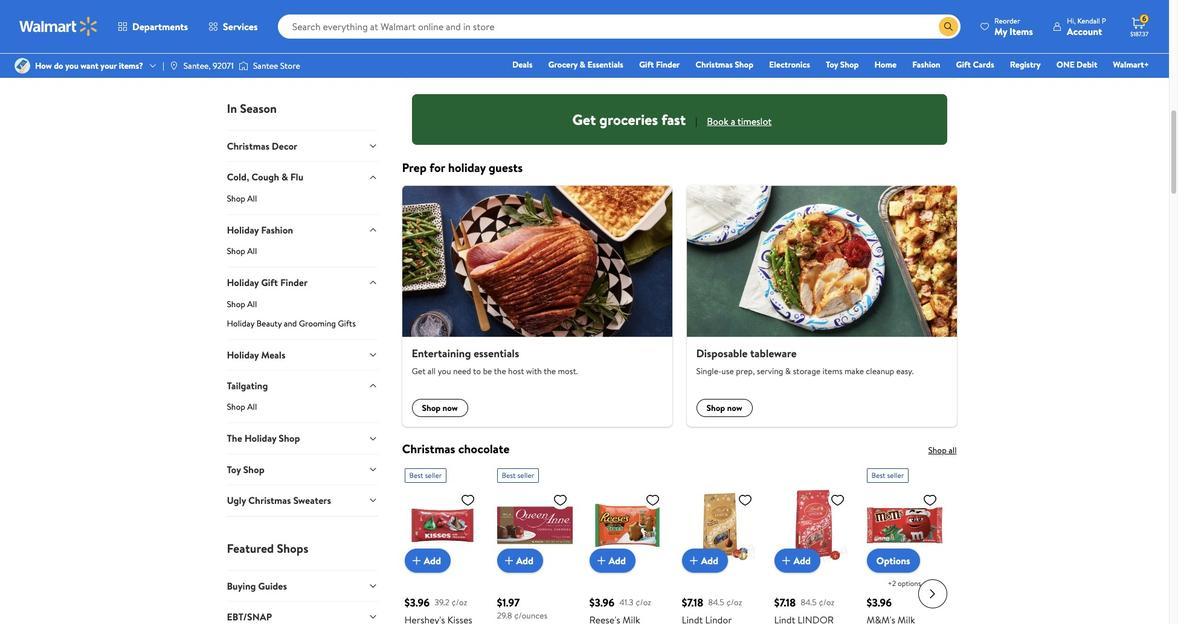 Task type: locate. For each thing, give the bounding box(es) containing it.
3 add button from the left
[[589, 549, 636, 573]]

my
[[994, 24, 1007, 38]]

1 $3.96 from the left
[[404, 596, 430, 611]]

2 horizontal spatial &
[[785, 366, 791, 378]]

best seller up m&m's milk chocolate christmas candy - 10 oz bag image
[[871, 471, 904, 481]]

 image left how
[[14, 58, 30, 74]]

add to cart image for $1.97
[[502, 554, 516, 569]]

cough
[[251, 171, 279, 184]]

1 $7.18 from the left
[[682, 596, 703, 611]]

shop all link up "the holiday shop"
[[227, 401, 378, 423]]

kendall
[[1077, 15, 1100, 26]]

0 horizontal spatial seller
[[425, 471, 442, 481]]

shop up add to favorites list, m&m's milk chocolate christmas candy - 10 oz bag image
[[928, 445, 947, 457]]

4 add button from the left
[[682, 549, 728, 573]]

best for $3.96
[[409, 471, 423, 481]]

finder up fast
[[656, 59, 680, 71]]

add button for $1.97
[[497, 549, 543, 573]]

1 horizontal spatial gift
[[639, 59, 654, 71]]

$3.96 for $3.96 39.2 ¢/oz
[[404, 596, 430, 611]]

holiday inside dropdown button
[[227, 348, 259, 362]]

gift left 'cards'
[[956, 59, 971, 71]]

1 vertical spatial fashion
[[261, 223, 293, 237]]

disposable tableware list item
[[679, 185, 964, 427]]

add to favorites list, lindt lindor holiday milk chocolate candy truffles, 8.5 oz. bag image
[[830, 493, 845, 508]]

0 vertical spatial &
[[580, 59, 585, 71]]

single-
[[696, 366, 722, 378]]

1 horizontal spatial seller
[[517, 471, 534, 481]]

2 shop now from the left
[[707, 402, 742, 414]]

3 shop all from the top
[[227, 298, 257, 310]]

shop now down the need
[[422, 402, 458, 414]]

seller inside the product 'group'
[[517, 471, 534, 481]]

1 horizontal spatial now
[[727, 402, 742, 414]]

shop down tailgating
[[227, 401, 245, 413]]

0 horizontal spatial shop now
[[422, 402, 458, 414]]

0 horizontal spatial add to cart image
[[594, 554, 609, 569]]

shop all link up holiday gift finder
[[227, 245, 378, 267]]

christmas inside dropdown button
[[227, 140, 269, 153]]

shop all down tailgating
[[227, 401, 257, 413]]

m&m's milk chocolate christmas candy - 10 oz bag image
[[867, 488, 942, 564]]

2 shop all from the top
[[227, 245, 257, 257]]

gift right the essentials
[[639, 59, 654, 71]]

1 vertical spatial all
[[949, 445, 957, 457]]

add for $7.18
[[794, 555, 811, 568]]

1 add button from the left
[[404, 549, 451, 573]]

1 horizontal spatial the
[[544, 366, 556, 378]]

0 horizontal spatial toy
[[227, 463, 241, 476]]

next slide for product carousel list image
[[918, 580, 947, 609]]

holiday inside 'dropdown button'
[[227, 276, 259, 289]]

shop all link down flu at the left
[[227, 193, 378, 214]]

1 horizontal spatial toy shop
[[826, 59, 859, 71]]

2 add to cart image from the left
[[779, 554, 794, 569]]

shop all for holiday fashion
[[227, 245, 257, 257]]

1 horizontal spatial $3.96
[[589, 596, 615, 611]]

make
[[845, 366, 864, 378]]

seller up m&m's milk chocolate christmas candy - 10 oz bag image
[[887, 471, 904, 481]]

1 shop all from the top
[[227, 193, 257, 205]]

shop all link for tailgating
[[227, 401, 378, 423]]

shop all down holiday gift finder
[[227, 298, 257, 310]]

all
[[428, 366, 436, 378], [949, 445, 957, 457]]

1 vertical spatial toy shop
[[227, 463, 264, 476]]

santee store
[[253, 60, 300, 72]]

all for holiday fashion
[[247, 245, 257, 257]]

essentials
[[587, 59, 623, 71]]

guides
[[258, 580, 287, 593]]

1 vertical spatial &
[[282, 171, 288, 184]]

0 horizontal spatial best
[[409, 471, 423, 481]]

cleanup
[[866, 366, 894, 378]]

shop left electronics link
[[735, 59, 753, 71]]

1 horizontal spatial best
[[502, 471, 516, 481]]

shop down holiday gift finder
[[227, 298, 245, 310]]

1 horizontal spatial toy
[[826, 59, 838, 71]]

christmas shop link
[[690, 58, 759, 71]]

2 add button from the left
[[497, 549, 543, 573]]

3 $3.96 from the left
[[867, 596, 892, 611]]

easy.
[[896, 366, 914, 378]]

fashion
[[912, 59, 940, 71], [261, 223, 293, 237]]

1 vertical spatial get
[[412, 366, 426, 378]]

$3.96 for $3.96
[[867, 596, 892, 611]]

featured
[[227, 540, 274, 557]]

best seller down christmas chocolate
[[409, 471, 442, 481]]

shop all down cold,
[[227, 193, 257, 205]]

all up 'beauty'
[[247, 298, 257, 310]]

fashion right home link in the top of the page
[[912, 59, 940, 71]]

add to favorites list, lindt lindor assorted chocolate candy truffles, 8.5 oz. bag image
[[738, 493, 752, 508]]

0 vertical spatial toy shop
[[826, 59, 859, 71]]

shop up the toy shop 'dropdown button'
[[279, 432, 300, 445]]

1 horizontal spatial fashion
[[912, 59, 940, 71]]

christmas right gift finder
[[696, 59, 733, 71]]

get left groceries
[[572, 109, 596, 130]]

gift for gift cards
[[956, 59, 971, 71]]

5 add from the left
[[794, 555, 811, 568]]

holiday gift finder button
[[227, 267, 378, 298]]

1 add to cart image from the left
[[594, 554, 609, 569]]

1 best from the left
[[409, 471, 423, 481]]

shop now down the use
[[707, 402, 742, 414]]

seller
[[425, 471, 442, 481], [517, 471, 534, 481], [887, 471, 904, 481]]

1 now from the left
[[443, 402, 458, 414]]

disposable tableware single-use prep, serving & storage items make cleanup easy.
[[696, 346, 914, 378]]

0 horizontal spatial add to cart image
[[409, 554, 424, 569]]

fashion up holiday gift finder
[[261, 223, 293, 237]]

christmas left chocolate
[[402, 441, 455, 457]]

4 all from the top
[[247, 401, 257, 413]]

featured shops
[[227, 540, 308, 557]]

add to favorites list, reese's milk chocolate peanut butter snack size trees christmas candy, bag 9.6 oz image
[[646, 493, 660, 508]]

$3.96 down the +2
[[867, 596, 892, 611]]

you right do
[[65, 60, 78, 72]]

gift cards
[[956, 59, 994, 71]]

2 horizontal spatial best seller
[[871, 471, 904, 481]]

 image
[[14, 58, 30, 74], [169, 61, 179, 71]]

0 horizontal spatial the
[[494, 366, 506, 378]]

services
[[223, 20, 258, 33]]

2 horizontal spatial seller
[[887, 471, 904, 481]]

4 shop all link from the top
[[227, 401, 378, 423]]

2 seller from the left
[[517, 471, 534, 481]]

2 shop all link from the top
[[227, 245, 378, 267]]

hi, kendall p account
[[1067, 15, 1106, 38]]

now inside disposable tableware list item
[[727, 402, 742, 414]]

walmart+
[[1113, 59, 1149, 71]]

and
[[284, 318, 297, 330]]

you left the need
[[438, 366, 451, 378]]

holiday right the
[[244, 432, 276, 445]]

1 horizontal spatial shop now
[[707, 402, 742, 414]]

now down the need
[[443, 402, 458, 414]]

0 horizontal spatial |
[[163, 60, 164, 72]]

season
[[240, 100, 277, 117]]

toy shop
[[826, 59, 859, 71], [227, 463, 264, 476]]

all down holiday fashion at the top left
[[247, 245, 257, 257]]

1 the from the left
[[494, 366, 506, 378]]

4 shop all from the top
[[227, 401, 257, 413]]

best down christmas chocolate
[[409, 471, 423, 481]]

1 horizontal spatial $7.18 84.5 ¢/oz
[[774, 596, 834, 611]]

queen anne milk chocolate cordial cherries, 6.6 oz box, 10 pieces image
[[497, 488, 572, 564]]

get
[[572, 109, 596, 130], [412, 366, 426, 378]]

2 $7.18 84.5 ¢/oz from the left
[[774, 596, 834, 611]]

now
[[443, 402, 458, 414], [727, 402, 742, 414]]

cold,
[[227, 171, 249, 184]]

registry link
[[1004, 58, 1046, 71]]

2 $7.18 from the left
[[774, 596, 796, 611]]

1 horizontal spatial finder
[[656, 59, 680, 71]]

beauty
[[256, 318, 282, 330]]

1 horizontal spatial get
[[572, 109, 596, 130]]

2 horizontal spatial gift
[[956, 59, 971, 71]]

 image
[[239, 60, 248, 72]]

the
[[227, 432, 242, 445]]

you inside entertaining essentials get all you need to be the host with the most.
[[438, 366, 451, 378]]

1 ¢/oz from the left
[[451, 597, 467, 609]]

2 vertical spatial &
[[785, 366, 791, 378]]

2 best from the left
[[502, 471, 516, 481]]

buying guides button
[[227, 571, 378, 602]]

holiday up 'beauty'
[[227, 276, 259, 289]]

reese's milk chocolate peanut butter snack size trees christmas candy, bag 9.6 oz image
[[589, 488, 665, 564]]

add inside the product 'group'
[[516, 555, 533, 568]]

1 vertical spatial finder
[[280, 276, 308, 289]]

0 horizontal spatial gift
[[261, 276, 278, 289]]

|
[[163, 60, 164, 72], [695, 115, 697, 128]]

0 horizontal spatial best seller
[[409, 471, 442, 481]]

1 horizontal spatial add to cart image
[[779, 554, 794, 569]]

4 add from the left
[[701, 555, 718, 568]]

0 vertical spatial finder
[[656, 59, 680, 71]]

1 seller from the left
[[425, 471, 442, 481]]

1 vertical spatial you
[[438, 366, 451, 378]]

0 horizontal spatial finder
[[280, 276, 308, 289]]

most.
[[558, 366, 578, 378]]

0 horizontal spatial now
[[443, 402, 458, 414]]

0 horizontal spatial 84.5
[[708, 597, 724, 609]]

seller down christmas chocolate
[[425, 471, 442, 481]]

do
[[54, 60, 63, 72]]

holiday left 'beauty'
[[227, 318, 254, 330]]

shop all link for cold, cough & flu
[[227, 193, 378, 214]]

shop down single- at the bottom of page
[[707, 402, 725, 414]]

2 add from the left
[[516, 555, 533, 568]]

lindt lindor assorted chocolate candy truffles, 8.5 oz. bag image
[[682, 488, 757, 564]]

home link
[[869, 58, 902, 71]]

best down chocolate
[[502, 471, 516, 481]]

0 horizontal spatial  image
[[14, 58, 30, 74]]

seller for $3.96
[[425, 471, 442, 481]]

& right serving
[[785, 366, 791, 378]]

shop left home link in the top of the page
[[840, 59, 859, 71]]

shop all
[[227, 193, 257, 205], [227, 245, 257, 257], [227, 298, 257, 310], [227, 401, 257, 413]]

toy right electronics link
[[826, 59, 838, 71]]

0 vertical spatial all
[[428, 366, 436, 378]]

1 add from the left
[[424, 555, 441, 568]]

book a timeslot
[[707, 115, 772, 128]]

toy
[[826, 59, 838, 71], [227, 463, 241, 476]]

shop all link up holiday beauty and grooming gifts
[[227, 298, 378, 315]]

options link
[[867, 549, 920, 573]]

holiday inside "dropdown button"
[[227, 223, 259, 237]]

3 add from the left
[[609, 555, 626, 568]]

christmas shop
[[696, 59, 753, 71]]

1 horizontal spatial you
[[438, 366, 451, 378]]

holiday inside dropdown button
[[244, 432, 276, 445]]

add button for $7.18
[[774, 549, 820, 573]]

grooming
[[299, 318, 336, 330]]

get down entertaining
[[412, 366, 426, 378]]

¢/oz
[[451, 597, 467, 609], [635, 597, 651, 609], [726, 597, 742, 609], [819, 597, 834, 609]]

gifts
[[338, 318, 356, 330]]

0 horizontal spatial $7.18 84.5 ¢/oz
[[682, 596, 742, 611]]

best for $1.97
[[502, 471, 516, 481]]

2 add to cart image from the left
[[502, 554, 516, 569]]

now inside entertaining essentials list item
[[443, 402, 458, 414]]

| left book
[[695, 115, 697, 128]]

need
[[453, 366, 471, 378]]

84.5
[[708, 597, 724, 609], [801, 597, 817, 609]]

1 horizontal spatial best seller
[[502, 471, 534, 481]]

finder up holiday beauty and grooming gifts
[[280, 276, 308, 289]]

holiday down cold,
[[227, 223, 259, 237]]

add button
[[404, 549, 451, 573], [497, 549, 543, 573], [589, 549, 636, 573], [682, 549, 728, 573], [774, 549, 820, 573]]

0 horizontal spatial &
[[282, 171, 288, 184]]

holiday left meals
[[227, 348, 259, 362]]

1 horizontal spatial $7.18
[[774, 596, 796, 611]]

toy shop up ugly
[[227, 463, 264, 476]]

prep
[[402, 159, 427, 176]]

cold, cough & flu
[[227, 171, 303, 184]]

santee,
[[184, 60, 211, 72]]

toy shop link
[[820, 58, 864, 71]]

2 $3.96 from the left
[[589, 596, 615, 611]]

one debit
[[1056, 59, 1097, 71]]

christmas right ugly
[[248, 494, 291, 508]]

& right grocery
[[580, 59, 585, 71]]

holiday beauty and grooming gifts
[[227, 318, 356, 330]]

0 horizontal spatial $3.96
[[404, 596, 430, 611]]

$1.97 29.8 ¢/ounces
[[497, 596, 547, 622]]

2 ¢/oz from the left
[[635, 597, 651, 609]]

0 vertical spatial you
[[65, 60, 78, 72]]

toy shop left home link in the top of the page
[[826, 59, 859, 71]]

hershey's kisses milk chocolate christmas candy, bag 10.1 oz image
[[404, 488, 480, 564]]

shop all link
[[928, 445, 957, 457]]

list
[[395, 185, 964, 427]]

toy down the
[[227, 463, 241, 476]]

2 best seller from the left
[[502, 471, 534, 481]]

registry
[[1010, 59, 1041, 71]]

0 horizontal spatial get
[[412, 366, 426, 378]]

shop all down holiday fashion at the top left
[[227, 245, 257, 257]]

1 horizontal spatial add to cart image
[[502, 554, 516, 569]]

0 horizontal spatial fashion
[[261, 223, 293, 237]]

the right 'with'
[[544, 366, 556, 378]]

groceries
[[599, 109, 658, 130]]

the right the be
[[494, 366, 506, 378]]

39.2
[[434, 597, 449, 609]]

1 horizontal spatial 84.5
[[801, 597, 817, 609]]

1 vertical spatial |
[[695, 115, 697, 128]]

0 horizontal spatial $7.18
[[682, 596, 703, 611]]

&
[[580, 59, 585, 71], [282, 171, 288, 184], [785, 366, 791, 378]]

shop all for cold, cough & flu
[[227, 193, 257, 205]]

gift inside 'dropdown button'
[[261, 276, 278, 289]]

account
[[1067, 24, 1102, 38]]

christmas for christmas chocolate
[[402, 441, 455, 457]]

best seller down chocolate
[[502, 471, 534, 481]]

0 vertical spatial fashion
[[912, 59, 940, 71]]

Search search field
[[278, 14, 961, 39]]

1 horizontal spatial all
[[949, 445, 957, 457]]

2 horizontal spatial best
[[871, 471, 885, 481]]

product group
[[404, 0, 480, 74], [589, 0, 665, 74], [682, 0, 757, 74], [774, 0, 850, 74], [867, 0, 942, 74], [404, 464, 480, 625], [497, 464, 572, 625], [589, 464, 665, 625], [682, 464, 757, 625], [774, 464, 850, 625], [867, 464, 942, 625]]

add for $1.97
[[516, 555, 533, 568]]

electronics
[[769, 59, 810, 71]]

storage
[[793, 366, 821, 378]]

3 best seller from the left
[[871, 471, 904, 481]]

1 all from the top
[[247, 193, 257, 205]]

4 ¢/oz from the left
[[819, 597, 834, 609]]

home
[[874, 59, 897, 71]]

grocery & essentials link
[[543, 58, 629, 71]]

now for entertaining
[[443, 402, 458, 414]]

all down cold, cough & flu
[[247, 193, 257, 205]]

tailgating button
[[227, 370, 378, 401]]

options
[[898, 579, 921, 589]]

2 horizontal spatial $3.96
[[867, 596, 892, 611]]

1 shop all link from the top
[[227, 193, 378, 214]]

reorder my items
[[994, 15, 1033, 38]]

all down tailgating
[[247, 401, 257, 413]]

shop now for entertaining
[[422, 402, 458, 414]]

now down the use
[[727, 402, 742, 414]]

1 horizontal spatial |
[[695, 115, 697, 128]]

3 all from the top
[[247, 298, 257, 310]]

0 horizontal spatial you
[[65, 60, 78, 72]]

cold, cough & flu button
[[227, 162, 378, 193]]

add to cart image
[[409, 554, 424, 569], [502, 554, 516, 569], [687, 554, 701, 569]]

now for disposable
[[727, 402, 742, 414]]

& left flu at the left
[[282, 171, 288, 184]]

shop down "the holiday shop"
[[243, 463, 264, 476]]

2 now from the left
[[727, 402, 742, 414]]

5 add button from the left
[[774, 549, 820, 573]]

2 horizontal spatial add to cart image
[[687, 554, 701, 569]]

¢/oz inside '$3.96 41.3 ¢/oz'
[[635, 597, 651, 609]]

$3.96 left 39.2
[[404, 596, 430, 611]]

| right items? at the top left of page
[[163, 60, 164, 72]]

best up m&m's milk chocolate christmas candy - 10 oz bag image
[[871, 471, 885, 481]]

1 add to cart image from the left
[[409, 554, 424, 569]]

deals
[[512, 59, 533, 71]]

 image left santee,
[[169, 61, 179, 71]]

host
[[508, 366, 524, 378]]

3 best from the left
[[871, 471, 885, 481]]

1 vertical spatial toy
[[227, 463, 241, 476]]

shop now inside entertaining essentials list item
[[422, 402, 458, 414]]

christmas up cold,
[[227, 140, 269, 153]]

gift up 'beauty'
[[261, 276, 278, 289]]

ugly christmas sweaters button
[[227, 485, 378, 516]]

you
[[65, 60, 78, 72], [438, 366, 451, 378]]

0 horizontal spatial all
[[428, 366, 436, 378]]

use
[[722, 366, 734, 378]]

$3.96 41.3 ¢/oz
[[589, 596, 651, 611]]

2 all from the top
[[247, 245, 257, 257]]

walmart image
[[19, 17, 98, 36]]

holiday for holiday beauty and grooming gifts
[[227, 318, 254, 330]]

shop up christmas chocolate
[[422, 402, 441, 414]]

shop now inside disposable tableware list item
[[707, 402, 742, 414]]

0 horizontal spatial toy shop
[[227, 463, 264, 476]]

$3.96 left 41.3
[[589, 596, 615, 611]]

1 horizontal spatial  image
[[169, 61, 179, 71]]

1 best seller from the left
[[409, 471, 442, 481]]

add to cart image
[[594, 554, 609, 569], [779, 554, 794, 569]]

1 shop now from the left
[[422, 402, 458, 414]]

guests
[[489, 159, 523, 176]]

a
[[731, 115, 735, 128]]

seller up queen anne milk chocolate cordial cherries, 6.6 oz box, 10 pieces image in the left of the page
[[517, 471, 534, 481]]



Task type: vqa. For each thing, say whether or not it's contained in the screenshot.
How
yes



Task type: describe. For each thing, give the bounding box(es) containing it.
want
[[81, 60, 98, 72]]

serving
[[757, 366, 783, 378]]

add to cart image for the reese's milk chocolate peanut butter snack size trees christmas candy, bag 9.6 oz image
[[594, 554, 609, 569]]

$3.96 for $3.96 41.3 ¢/oz
[[589, 596, 615, 611]]

debit
[[1077, 59, 1097, 71]]

christmas for christmas shop
[[696, 59, 733, 71]]

p
[[1102, 15, 1106, 26]]

reorder
[[994, 15, 1020, 26]]

buying
[[227, 580, 256, 593]]

3 ¢/oz from the left
[[726, 597, 742, 609]]

get inside entertaining essentials get all you need to be the host with the most.
[[412, 366, 426, 378]]

shop now for disposable
[[707, 402, 742, 414]]

day
[[504, 7, 515, 17]]

holiday
[[448, 159, 486, 176]]

2 the from the left
[[544, 366, 556, 378]]

holiday gift finder
[[227, 276, 308, 289]]

add to favorites list, m&m's milk chocolate christmas candy - 10 oz bag image
[[923, 493, 937, 508]]

shop down holiday fashion at the top left
[[227, 245, 245, 257]]

shops
[[277, 540, 308, 557]]

0 vertical spatial toy
[[826, 59, 838, 71]]

add to cart image for the lindt lindor holiday milk chocolate candy truffles, 8.5 oz. bag image
[[779, 554, 794, 569]]

items?
[[119, 60, 143, 72]]

shop inside disposable tableware list item
[[707, 402, 725, 414]]

3 add to cart image from the left
[[687, 554, 701, 569]]

one debit link
[[1051, 58, 1103, 71]]

3 seller from the left
[[887, 471, 904, 481]]

items
[[823, 366, 843, 378]]

grocery & essentials
[[548, 59, 623, 71]]

 image for santee, 92071
[[169, 61, 179, 71]]

christmas for christmas decor
[[227, 140, 269, 153]]

list containing entertaining essentials
[[395, 185, 964, 427]]

cards
[[973, 59, 994, 71]]

+2 options
[[888, 579, 921, 589]]

ebt/snap
[[227, 611, 272, 624]]

gift cards link
[[951, 58, 1000, 71]]

1-
[[499, 7, 504, 17]]

buying guides
[[227, 580, 287, 593]]

$187.37
[[1130, 30, 1148, 38]]

the holiday shop
[[227, 432, 300, 445]]

¢/oz inside $3.96 39.2 ¢/oz
[[451, 597, 467, 609]]

gift finder link
[[634, 58, 685, 71]]

0 vertical spatial get
[[572, 109, 596, 130]]

toy shop inside 'dropdown button'
[[227, 463, 264, 476]]

gift finder
[[639, 59, 680, 71]]

ugly christmas sweaters
[[227, 494, 331, 508]]

sweaters
[[293, 494, 331, 508]]

grocery
[[548, 59, 578, 71]]

christmas inside dropdown button
[[248, 494, 291, 508]]

& inside disposable tableware single-use prep, serving & storage items make cleanup easy.
[[785, 366, 791, 378]]

disposable
[[696, 346, 748, 361]]

92071
[[213, 60, 234, 72]]

shop all
[[928, 445, 957, 457]]

shop inside 'dropdown button'
[[243, 463, 264, 476]]

hi,
[[1067, 15, 1076, 26]]

lindt lindor holiday milk chocolate candy truffles, 8.5 oz. bag image
[[774, 488, 850, 564]]

search icon image
[[944, 22, 953, 31]]

29.8
[[497, 610, 512, 622]]

all for cold, cough & flu
[[247, 193, 257, 205]]

departments button
[[108, 12, 198, 41]]

shop all for tailgating
[[227, 401, 257, 413]]

+2
[[888, 579, 896, 589]]

add button for $3.96
[[404, 549, 451, 573]]

ugly
[[227, 494, 246, 508]]

departments
[[132, 20, 188, 33]]

get groceries fast
[[572, 109, 686, 130]]

tableware
[[750, 346, 797, 361]]

to
[[473, 366, 481, 378]]

shop down cold,
[[227, 193, 245, 205]]

with
[[526, 366, 542, 378]]

1 84.5 from the left
[[708, 597, 724, 609]]

& inside dropdown button
[[282, 171, 288, 184]]

fashion inside "dropdown button"
[[261, 223, 293, 237]]

$1.97
[[497, 596, 520, 611]]

holiday for holiday meals
[[227, 348, 259, 362]]

one
[[1056, 59, 1075, 71]]

chocolate
[[458, 441, 510, 457]]

prep,
[[736, 366, 755, 378]]

toy inside 'dropdown button'
[[227, 463, 241, 476]]

shop all link for holiday fashion
[[227, 245, 378, 267]]

entertaining essentials list item
[[395, 185, 679, 427]]

entertaining
[[412, 346, 471, 361]]

holiday meals
[[227, 348, 285, 362]]

1 horizontal spatial &
[[580, 59, 585, 71]]

 image for how do you want your items?
[[14, 58, 30, 74]]

add to cart image for $3.96
[[409, 554, 424, 569]]

add for $3.96
[[424, 555, 441, 568]]

gift for gift finder
[[639, 59, 654, 71]]

best seller for $3.96
[[409, 471, 442, 481]]

add to favorites list, hershey's kisses milk chocolate christmas candy, bag 10.1 oz image
[[461, 493, 475, 508]]

3 shop all link from the top
[[227, 298, 378, 315]]

flu
[[290, 171, 303, 184]]

decor
[[272, 140, 297, 153]]

services button
[[198, 12, 268, 41]]

in
[[227, 100, 237, 117]]

book
[[707, 115, 728, 128]]

in season
[[227, 100, 277, 117]]

fashion inside 'link'
[[912, 59, 940, 71]]

for
[[429, 159, 445, 176]]

finder inside 'dropdown button'
[[280, 276, 308, 289]]

shop inside entertaining essentials list item
[[422, 402, 441, 414]]

best seller for $1.97
[[502, 471, 534, 481]]

1 $7.18 84.5 ¢/oz from the left
[[682, 596, 742, 611]]

fashion link
[[907, 58, 946, 71]]

electronics link
[[764, 58, 816, 71]]

seller for $1.97
[[517, 471, 534, 481]]

Walmart Site-Wide search field
[[278, 14, 961, 39]]

christmas chocolate
[[402, 441, 510, 457]]

¢/ounces
[[514, 610, 547, 622]]

christmas decor button
[[227, 130, 378, 162]]

shop inside dropdown button
[[279, 432, 300, 445]]

essentials
[[474, 346, 519, 361]]

add to favorites list, queen anne milk chocolate cordial cherries, 6.6 oz box, 10 pieces image
[[553, 493, 568, 508]]

2 84.5 from the left
[[801, 597, 817, 609]]

6
[[1142, 13, 1146, 24]]

holiday fashion button
[[227, 214, 378, 245]]

tailgating
[[227, 379, 268, 393]]

holiday for holiday gift finder
[[227, 276, 259, 289]]

holiday for holiday fashion
[[227, 223, 259, 237]]

christmas decor
[[227, 140, 297, 153]]

$3.96 39.2 ¢/oz
[[404, 596, 467, 611]]

all for tailgating
[[247, 401, 257, 413]]

all inside entertaining essentials get all you need to be the host with the most.
[[428, 366, 436, 378]]

0 vertical spatial |
[[163, 60, 164, 72]]

holiday beauty and grooming gifts link
[[227, 318, 378, 339]]

product group containing $1.97
[[497, 464, 572, 625]]

how do you want your items?
[[35, 60, 143, 72]]



